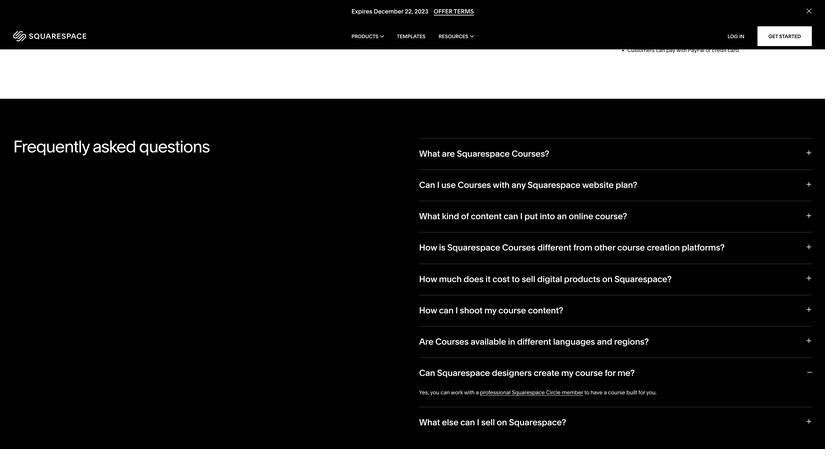 Task type: describe. For each thing, give the bounding box(es) containing it.
get started link
[[758, 26, 812, 46]]

products
[[564, 274, 600, 284]]

expires december 22, 2023
[[351, 8, 428, 15]]

courses inside dropdown button
[[435, 337, 469, 347]]

platforms?
[[682, 243, 725, 253]]

circle
[[546, 389, 561, 396]]

available
[[471, 337, 506, 347]]

much
[[439, 274, 462, 284]]

what are squarespace courses?
[[419, 148, 549, 159]]

built
[[626, 389, 637, 396]]

are
[[419, 337, 433, 347]]

how much does it cost to sell digital products on squarespace?
[[419, 274, 672, 284]]

in
[[739, 33, 744, 39]]

how for how can i shoot my course content?
[[419, 305, 437, 316]]

offer
[[434, 8, 452, 15]]

customers
[[627, 47, 655, 53]]

offer terms link
[[434, 8, 474, 16]]

my for shoot
[[484, 305, 497, 316]]

other
[[594, 243, 615, 253]]

what else can i sell on squarespace? button
[[419, 407, 812, 438]]

24/7
[[424, 34, 435, 41]]

can squarespace designers create my course for me? button
[[419, 358, 812, 389]]

an
[[557, 211, 567, 222]]

what for what else can i sell on squarespace?
[[419, 417, 440, 428]]

it
[[485, 274, 491, 284]]

sell inside how much does it cost to sell digital products on squarespace? dropdown button
[[522, 274, 535, 284]]

templates link
[[397, 23, 425, 49]]

support
[[461, 34, 481, 41]]

designers
[[492, 368, 532, 378]]

can i use courses with any squarespace website plan?
[[419, 180, 637, 190]]

put
[[524, 211, 538, 222]]

how is squarespace courses different from other course creation platforms? button
[[419, 232, 812, 264]]

course?
[[595, 211, 627, 222]]

professional squarespace circle member link
[[480, 389, 583, 396]]

and inside dropdown button
[[597, 337, 612, 347]]

expires
[[351, 8, 372, 15]]

products
[[351, 33, 378, 39]]

questions
[[139, 136, 210, 157]]

how is squarespace courses different from other course creation platforms?
[[419, 243, 725, 253]]

on inside what else can i sell on squarespace? dropdown button
[[497, 417, 507, 428]]

can squarespace designers create my course for me?
[[419, 368, 635, 378]]

terms
[[454, 8, 474, 15]]

log             in
[[728, 33, 744, 39]]

course left built
[[608, 389, 625, 396]]

squarespace logo link
[[13, 31, 173, 42]]

offer terms
[[434, 8, 474, 15]]

is
[[439, 243, 445, 253]]

1 a from the left
[[476, 389, 479, 396]]

how can i shoot my course content? button
[[419, 295, 812, 326]]

2023
[[414, 8, 428, 15]]

how for how much does it cost to sell digital products on squarespace?
[[419, 274, 437, 284]]

log
[[728, 33, 738, 39]]

what kind of content can i put into an online course? button
[[419, 201, 812, 232]]

templates
[[397, 33, 425, 39]]

shoot
[[460, 305, 483, 316]]

what for what kind of content can i put into an online course?
[[419, 211, 440, 222]]

log             in link
[[728, 33, 744, 39]]

frequently
[[13, 136, 89, 157]]

into
[[540, 211, 555, 222]]

how much does it cost to sell digital products on squarespace? button
[[419, 264, 812, 295]]

website
[[582, 180, 614, 190]]

else
[[442, 417, 458, 428]]

pay
[[666, 47, 675, 53]]

24/7 customer support
[[424, 34, 481, 41]]

what for what are squarespace courses?
[[419, 148, 440, 159]]

squarespace logo image
[[13, 31, 86, 42]]

0 vertical spatial customer
[[459, 9, 483, 16]]

kind
[[442, 211, 459, 222]]

or
[[706, 47, 711, 53]]

i inside dropdown button
[[437, 180, 439, 190]]

professional
[[480, 389, 511, 396]]

what kind of content can i put into an online course?
[[419, 211, 627, 222]]

card
[[728, 47, 739, 53]]

with for plan?
[[493, 180, 510, 190]]

use
[[441, 180, 456, 190]]

to inside how much does it cost to sell digital products on squarespace? dropdown button
[[512, 274, 520, 284]]

different for in
[[517, 337, 551, 347]]

1 horizontal spatial for
[[639, 389, 645, 396]]

1 vertical spatial to
[[584, 389, 589, 396]]

credit
[[712, 47, 726, 53]]

how for how is squarespace courses different from other course creation platforms?
[[419, 243, 437, 253]]

resources button
[[439, 23, 474, 49]]

paypal
[[688, 47, 704, 53]]



Task type: vqa. For each thing, say whether or not it's contained in the screenshot.
the preview quinn
no



Task type: locate. For each thing, give the bounding box(es) containing it.
0 horizontal spatial a
[[476, 389, 479, 396]]

different for courses
[[537, 243, 571, 253]]

1 horizontal spatial squarespace?
[[614, 274, 672, 284]]

0 vertical spatial with
[[676, 47, 687, 53]]

0 horizontal spatial and
[[448, 9, 458, 16]]

1 vertical spatial how
[[419, 274, 437, 284]]

1 how from the top
[[419, 243, 437, 253]]

squarespace inside dropdown button
[[528, 180, 580, 190]]

1 horizontal spatial to
[[584, 389, 589, 396]]

from
[[573, 243, 592, 253]]

2 can from the top
[[419, 368, 435, 378]]

i left shoot
[[456, 305, 458, 316]]

courses down what kind of content can i put into an online course?
[[502, 243, 535, 253]]

sell
[[522, 274, 535, 284], [481, 417, 495, 428]]

my for create
[[561, 368, 573, 378]]

customers can pay with paypal or credit card
[[627, 47, 739, 53]]

a left the professional
[[476, 389, 479, 396]]

any
[[512, 180, 526, 190]]

get
[[768, 33, 778, 39]]

how inside 'dropdown button'
[[419, 243, 437, 253]]

0 horizontal spatial with
[[464, 389, 475, 396]]

can for can i use courses with any squarespace website plan?
[[419, 180, 435, 190]]

with
[[676, 47, 687, 53], [493, 180, 510, 190], [464, 389, 475, 396]]

2 vertical spatial how
[[419, 305, 437, 316]]

my up member
[[561, 368, 573, 378]]

yes,
[[419, 389, 429, 396]]

customer left the insights
[[459, 9, 483, 16]]

0 vertical spatial sell
[[522, 274, 535, 284]]

get started
[[768, 33, 801, 39]]

1 horizontal spatial a
[[604, 389, 607, 396]]

frequently asked questions
[[13, 136, 210, 157]]

1 vertical spatial can
[[419, 368, 435, 378]]

1 can from the top
[[419, 180, 435, 190]]

december
[[374, 8, 403, 15]]

on right products
[[602, 274, 612, 284]]

to
[[512, 274, 520, 284], [584, 389, 589, 396]]

on down the professional
[[497, 417, 507, 428]]

my
[[484, 305, 497, 316], [561, 368, 573, 378]]

squarespace inside 'dropdown button'
[[447, 243, 500, 253]]

customer right the 24/7
[[436, 34, 460, 41]]

0 vertical spatial my
[[484, 305, 497, 316]]

content?
[[528, 305, 563, 316]]

0 horizontal spatial squarespace?
[[509, 417, 566, 428]]

1 vertical spatial for
[[639, 389, 645, 396]]

my right shoot
[[484, 305, 497, 316]]

1 horizontal spatial on
[[602, 274, 612, 284]]

how left much
[[419, 274, 437, 284]]

can for can squarespace designers create my course for me?
[[419, 368, 435, 378]]

i left put
[[520, 211, 523, 222]]

1 vertical spatial my
[[561, 368, 573, 378]]

0 vertical spatial how
[[419, 243, 437, 253]]

online
[[569, 211, 593, 222]]

1 vertical spatial courses
[[502, 243, 535, 253]]

on
[[602, 274, 612, 284], [497, 417, 507, 428]]

of
[[461, 211, 469, 222]]

1 what from the top
[[419, 148, 440, 159]]

for inside dropdown button
[[605, 368, 616, 378]]

sell inside what else can i sell on squarespace? dropdown button
[[481, 417, 495, 428]]

1 horizontal spatial my
[[561, 368, 573, 378]]

0 horizontal spatial to
[[512, 274, 520, 284]]

how
[[419, 243, 437, 253], [419, 274, 437, 284], [419, 305, 437, 316]]

different inside 'dropdown button'
[[537, 243, 571, 253]]

1 vertical spatial with
[[493, 180, 510, 190]]

0 horizontal spatial my
[[484, 305, 497, 316]]

sell left digital
[[522, 274, 535, 284]]

0 vertical spatial on
[[602, 274, 612, 284]]

i
[[437, 180, 439, 190], [520, 211, 523, 222], [456, 305, 458, 316], [477, 417, 479, 428]]

a right have
[[604, 389, 607, 396]]

you.
[[646, 389, 657, 396]]

different right in
[[517, 337, 551, 347]]

0 horizontal spatial sell
[[481, 417, 495, 428]]

courses for with
[[458, 180, 491, 190]]

work
[[451, 389, 463, 396]]

3 how from the top
[[419, 305, 437, 316]]

1 vertical spatial sell
[[481, 417, 495, 428]]

started
[[779, 33, 801, 39]]

how up are
[[419, 305, 437, 316]]

2 what from the top
[[419, 211, 440, 222]]

1 vertical spatial what
[[419, 211, 440, 222]]

2 a from the left
[[604, 389, 607, 396]]

with for circle
[[464, 389, 475, 396]]

0 vertical spatial different
[[537, 243, 571, 253]]

with right pay
[[676, 47, 687, 53]]

what left kind
[[419, 211, 440, 222]]

what are squarespace courses? button
[[419, 138, 812, 170]]

in
[[508, 337, 515, 347]]

content
[[471, 211, 502, 222]]

for
[[605, 368, 616, 378], [639, 389, 645, 396]]

2 vertical spatial courses
[[435, 337, 469, 347]]

different inside dropdown button
[[517, 337, 551, 347]]

what left are
[[419, 148, 440, 159]]

creation
[[647, 243, 680, 253]]

0 horizontal spatial on
[[497, 417, 507, 428]]

can up 'yes,'
[[419, 368, 435, 378]]

cost
[[492, 274, 510, 284]]

1 vertical spatial on
[[497, 417, 507, 428]]

can left use on the right top of page
[[419, 180, 435, 190]]

1 vertical spatial squarespace?
[[509, 417, 566, 428]]

0 vertical spatial for
[[605, 368, 616, 378]]

to right cost at the right
[[512, 274, 520, 284]]

can left pay
[[656, 47, 665, 53]]

2 vertical spatial with
[[464, 389, 475, 396]]

are courses available in different languages and regions?
[[419, 337, 649, 347]]

for left me?
[[605, 368, 616, 378]]

how left "is"
[[419, 243, 437, 253]]

squarespace
[[457, 148, 510, 159], [528, 180, 580, 190], [447, 243, 500, 253], [437, 368, 490, 378], [512, 389, 545, 396]]

how can i shoot my course content?
[[419, 305, 563, 316]]

are
[[442, 148, 455, 159]]

0 vertical spatial can
[[419, 180, 435, 190]]

can left put
[[504, 211, 518, 222]]

with right work
[[464, 389, 475, 396]]

what left else
[[419, 417, 440, 428]]

a
[[476, 389, 479, 396], [604, 389, 607, 396]]

i right else
[[477, 417, 479, 428]]

0 vertical spatial to
[[512, 274, 520, 284]]

create
[[534, 368, 559, 378]]

course inside 'dropdown button'
[[617, 243, 645, 253]]

can right else
[[460, 417, 475, 428]]

course up have
[[575, 368, 603, 378]]

what
[[419, 148, 440, 159], [419, 211, 440, 222], [419, 417, 440, 428]]

1 vertical spatial different
[[517, 337, 551, 347]]

insights
[[484, 9, 503, 16]]

regions?
[[614, 337, 649, 347]]

course up in
[[498, 305, 526, 316]]

can inside dropdown button
[[419, 368, 435, 378]]

what else can i sell on squarespace?
[[419, 417, 566, 428]]

can
[[419, 180, 435, 190], [419, 368, 435, 378]]

different left from
[[537, 243, 571, 253]]

0 vertical spatial courses
[[458, 180, 491, 190]]

courses right are
[[435, 337, 469, 347]]

can inside dropdown button
[[419, 180, 435, 190]]

me?
[[618, 368, 635, 378]]

plan?
[[616, 180, 637, 190]]

courses for different
[[502, 243, 535, 253]]

member
[[562, 389, 583, 396]]

course right other at the bottom of page
[[617, 243, 645, 253]]

languages
[[553, 337, 595, 347]]

resources
[[439, 33, 468, 39]]

with inside dropdown button
[[493, 180, 510, 190]]

1 vertical spatial and
[[597, 337, 612, 347]]

on inside how much does it cost to sell digital products on squarespace? dropdown button
[[602, 274, 612, 284]]

0 vertical spatial and
[[448, 9, 458, 16]]

analytics
[[424, 9, 447, 16]]

0 horizontal spatial for
[[605, 368, 616, 378]]

1 horizontal spatial sell
[[522, 274, 535, 284]]

can left shoot
[[439, 305, 454, 316]]

courses inside dropdown button
[[458, 180, 491, 190]]

0 vertical spatial squarespace?
[[614, 274, 672, 284]]

for left you.
[[639, 389, 645, 396]]

22,
[[405, 8, 413, 15]]

2 how from the top
[[419, 274, 437, 284]]

asked
[[93, 136, 136, 157]]

2 horizontal spatial with
[[676, 47, 687, 53]]

courses?
[[512, 148, 549, 159]]

1 vertical spatial customer
[[436, 34, 460, 41]]

products button
[[351, 23, 384, 49]]

3 what from the top
[[419, 417, 440, 428]]

1 horizontal spatial and
[[597, 337, 612, 347]]

sell down the professional
[[481, 417, 495, 428]]

analytics and customer insights
[[424, 9, 503, 16]]

with left any
[[493, 180, 510, 190]]

can i use courses with any squarespace website plan? button
[[419, 170, 812, 201]]

i left use on the right top of page
[[437, 180, 439, 190]]

digital
[[537, 274, 562, 284]]

2 vertical spatial what
[[419, 417, 440, 428]]

squarespace?
[[614, 274, 672, 284], [509, 417, 566, 428]]

does
[[464, 274, 484, 284]]

you
[[430, 389, 439, 396]]

courses
[[458, 180, 491, 190], [502, 243, 535, 253], [435, 337, 469, 347]]

courses inside 'dropdown button'
[[502, 243, 535, 253]]

have
[[591, 389, 603, 396]]

are courses available in different languages and regions? button
[[419, 326, 812, 358]]

1 horizontal spatial with
[[493, 180, 510, 190]]

0 vertical spatial what
[[419, 148, 440, 159]]

yes, you can work with a professional squarespace circle member to have a course built for you.
[[419, 389, 657, 396]]

can right the you
[[441, 389, 450, 396]]

courses right use on the right top of page
[[458, 180, 491, 190]]

to left have
[[584, 389, 589, 396]]



